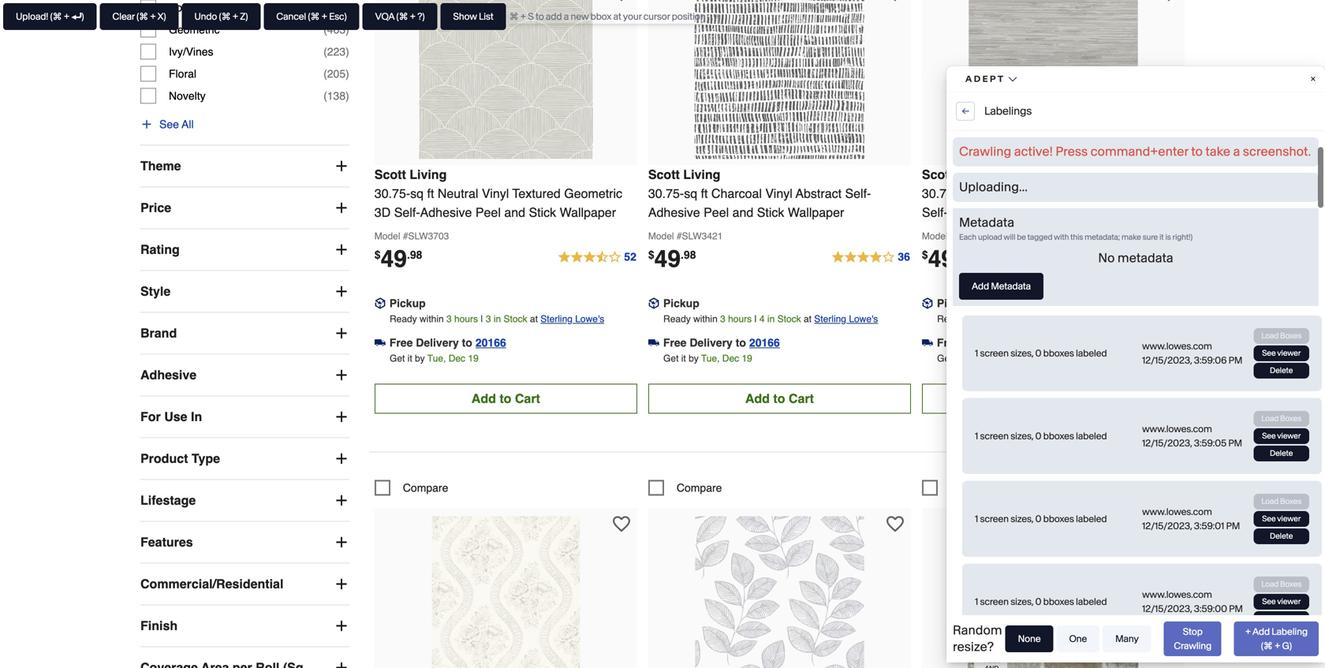 Task type: describe. For each thing, give the bounding box(es) containing it.
product type
[[140, 634, 220, 648]]

stick
[[215, 63, 238, 75]]

product
[[140, 634, 188, 648]]

price button
[[140, 370, 349, 411]]

in
[[191, 592, 202, 606]]

( 223 )
[[324, 228, 349, 240]]

stick for 30.75-sq ft neutral vinyl textured geometric 3d self-adhesive peel and stick wallpaper
[[529, 387, 556, 402]]

for use in button
[[140, 579, 349, 620]]

heart outline image
[[1160, 167, 1178, 184]]

vinyl for neutral
[[482, 368, 509, 383]]

tue, inside free delivery to 20166 tue, dec 19
[[428, 535, 446, 546]]

slw3408
[[956, 413, 997, 424]]

model # slw3703
[[375, 413, 449, 424]]

sterling lowe's button
[[1093, 493, 1157, 509]]

3 20166 button from the left
[[1023, 517, 1054, 533]]

theme button
[[140, 328, 349, 369]]

plus image inside see all button
[[140, 300, 153, 313]]

paste the paper
[[169, 41, 247, 53]]

paper
[[219, 41, 247, 53]]

see all
[[159, 300, 194, 313]]

model for 30.75-sq ft charcoal vinyl abstract self- adhesive peel and stick wallpaper
[[648, 413, 674, 424]]

adhesive inside button
[[140, 550, 197, 565]]

0 horizontal spatial geometric
[[169, 206, 220, 218]]

1002752568 element
[[375, 131, 448, 147]]

paste for paste the wall
[[169, 19, 197, 31]]

by inside free delivery to 20166 get it by tue, dec 19
[[689, 535, 699, 546]]

2 vertical spatial paste
[[249, 85, 277, 97]]

sq for charcoal
[[684, 368, 697, 383]]

stick inside scott living 30.75-sq ft charcoal vinyl abstract self- adhesive peel and stick wallpaper
[[757, 387, 784, 402]]

grey
[[985, 368, 1013, 383]]

wallpaper inside scott living 30.75-sq ft charcoal vinyl abstract self- adhesive peel and stick wallpaper
[[788, 387, 844, 402]]

20166 button for free delivery to 20166 get it by tue, dec 19
[[749, 517, 780, 533]]

ft for grey
[[975, 368, 982, 383]]

stick for 30.75-sq ft grey vinyl textured abstract 3d self-adhesive peel and stick wallpaper
[[1057, 387, 1084, 402]]

pattern
[[140, 154, 184, 169]]

living for grey
[[957, 349, 994, 364]]

2 get it by tue, dec 19 from the left
[[664, 4, 752, 15]]

( 589 )
[[324, 183, 349, 196]]

pickup for free delivery to 20166 tue, dec 19
[[390, 479, 426, 492]]

product type button
[[140, 621, 349, 662]]

geometric inside scott living 30.75-sq ft neutral vinyl textured geometric 3d self-adhesive peel and stick wallpaper
[[564, 368, 622, 383]]

463 )
[[327, 206, 349, 218]]

scott living 30.75-sq ft charcoal vinyl abstract self- adhesive peel and stick wallpaper
[[648, 349, 871, 402]]

brand button
[[140, 495, 349, 536]]

plus image for theme
[[334, 340, 349, 356]]

20166 for free delivery to 20166 tue, dec 19
[[476, 519, 506, 531]]

adhesive inside scott living 30.75-sq ft charcoal vinyl abstract self- adhesive peel and stick wallpaper
[[648, 387, 700, 402]]

style button
[[140, 453, 349, 494]]

water activated paste
[[169, 85, 277, 97]]

scott living 30.75-sq ft grey vinyl textured abstract 3d self-adhesive peel and stick wallpaper image
[[967, 168, 1140, 341]]

slw3421
[[682, 413, 723, 424]]

living for neutral
[[410, 349, 447, 364]]

3 ready from the left
[[937, 496, 965, 507]]

hang
[[219, 107, 243, 120]]

scott living 30.75-sq ft neutral vinyl textured geometric 3d self-adhesive peel and stick wallpaper
[[375, 349, 622, 402]]

to inside free delivery to 20166 tue, dec 19
[[462, 519, 472, 531]]

) for ( 637 )
[[346, 41, 349, 53]]

205
[[327, 250, 346, 262]]

vinyl for charcoal
[[766, 368, 793, 383]]

sq for grey
[[958, 368, 971, 383]]

neutral
[[438, 368, 478, 383]]

49 inside '4 stars' image
[[1172, 433, 1184, 445]]

20166 for free delivery to 20166
[[1023, 519, 1054, 531]]

wallpaper for 30.75-sq ft neutral vinyl textured geometric 3d self-adhesive peel and stick wallpaper
[[560, 387, 616, 402]]

30.75- for 30.75-sq ft charcoal vinyl abstract self- adhesive peel and stick wallpaper
[[648, 368, 684, 383]]

textured for geometric
[[512, 368, 561, 383]]

463
[[327, 206, 346, 218]]

20166 for free delivery to 20166 get it by tue, dec 19
[[749, 519, 780, 531]]

to inside free delivery to 20166 get it by tue, dec 19
[[736, 519, 746, 531]]

ready within for free delivery to 20166 tue, dec 19
[[390, 496, 447, 507]]

rating button
[[140, 411, 349, 453]]

paste for paste the paper
[[169, 41, 197, 53]]

and inside scott living 30.75-sq ft charcoal vinyl abstract self- adhesive peel and stick wallpaper
[[733, 387, 754, 402]]

theme
[[140, 341, 181, 355]]

dec inside free delivery to 20166 tue, dec 19
[[449, 535, 466, 546]]

ft for charcoal
[[701, 368, 708, 383]]

slw3703
[[408, 413, 449, 424]]

200
[[327, 85, 346, 97]]

wall
[[219, 19, 238, 31]]

brand
[[140, 508, 177, 523]]

get it by
[[937, 535, 973, 546]]

# for scott living 30.75-sq ft charcoal vinyl abstract self- adhesive peel and stick wallpaper
[[677, 413, 682, 424]]

) for ( 492 )
[[346, 63, 349, 75]]

charcoal
[[712, 368, 762, 383]]

$
[[922, 431, 928, 443]]

minus image
[[334, 154, 349, 169]]

30.75- for 30.75-sq ft neutral vinyl textured geometric 3d self-adhesive peel and stick wallpaper
[[375, 368, 410, 383]]

scott for scott living 30.75-sq ft charcoal vinyl abstract self- adhesive peel and stick wallpaper
[[648, 349, 680, 364]]

model # slw3408
[[922, 413, 997, 424]]

model # slw3421
[[648, 413, 723, 424]]

adhesive button
[[140, 537, 349, 578]]

ready for free delivery to 20166 tue, dec 19
[[390, 496, 417, 507]]

589
[[327, 183, 346, 196]]

all
[[182, 300, 194, 313]]

paste the wall
[[169, 19, 238, 31]]

activated
[[201, 85, 246, 97]]

peel inside scott living 30.75-sq ft charcoal vinyl abstract self- adhesive peel and stick wallpaper
[[704, 387, 729, 402]]

sq for neutral
[[410, 368, 424, 383]]

492
[[327, 63, 346, 75]]

self- inside scott living 30.75-sq ft charcoal vinyl abstract self- adhesive peel and stick wallpaper
[[845, 368, 871, 383]]

the for wall
[[200, 19, 215, 31]]

delivery for free delivery to 20166
[[964, 519, 1007, 531]]

model for 30.75-sq ft grey vinyl textured abstract 3d self-adhesive peel and stick wallpaper
[[922, 413, 948, 424]]

pickup image
[[375, 480, 386, 491]]

870
[[327, 19, 346, 31]]

2 pickup image from the left
[[922, 480, 933, 491]]

wallpaper for 30.75-sq ft grey vinyl textured abstract 3d self-adhesive peel and stick wallpaper
[[1088, 387, 1144, 402]]

ivy/vines
[[169, 228, 213, 240]]

water
[[169, 85, 198, 97]]

637
[[327, 41, 346, 53]]

( 870 )
[[324, 19, 349, 31]]

sterling
[[1093, 496, 1126, 507]]

compare for 1001000856 element
[[677, 133, 722, 145]]

and inside scott living 30.75-sq ft neutral vinyl textured geometric 3d self-adhesive peel and stick wallpaper
[[504, 387, 525, 402]]

3 get it by tue, dec 19 from the left
[[937, 4, 1026, 15]]

for use in
[[140, 592, 202, 606]]

living for charcoal
[[683, 349, 721, 364]]

.98
[[955, 431, 970, 443]]

free delivery to 20166
[[937, 519, 1054, 531]]

# for scott living 30.75-sq ft grey vinyl textured abstract 3d self-adhesive peel and stick wallpaper
[[951, 413, 956, 424]]



Task type: vqa. For each thing, say whether or not it's contained in the screenshot.


Task type: locate. For each thing, give the bounding box(es) containing it.
0 vertical spatial the
[[200, 19, 215, 31]]

compare inside 1002752568 element
[[403, 133, 448, 145]]

3 delivery from the left
[[964, 519, 1007, 531]]

plus image inside rating button
[[334, 424, 349, 440]]

pickup image
[[648, 480, 659, 491], [922, 480, 933, 491]]

1 ft from the left
[[427, 368, 434, 383]]

vinyl inside scott living 30.75-sq ft neutral vinyl textured geometric 3d self-adhesive peel and stick wallpaper
[[482, 368, 509, 383]]

20166 inside free delivery to 20166 get it by tue, dec 19
[[749, 519, 780, 531]]

vinyl right charcoal
[[766, 368, 793, 383]]

30.75-
[[375, 368, 410, 383], [648, 368, 684, 383], [922, 368, 958, 383]]

3 pickup from the left
[[937, 479, 973, 492]]

the
[[200, 19, 215, 31], [200, 41, 215, 53]]

within
[[420, 496, 444, 507], [694, 496, 718, 507], [967, 496, 992, 507]]

30.75- inside scott living 30.75-sq ft neutral vinyl textured geometric 3d self-adhesive peel and stick wallpaper
[[375, 368, 410, 383]]

30.75- up model # slw3408
[[922, 368, 958, 383]]

3d
[[1148, 368, 1164, 383], [375, 387, 391, 402]]

stick inside scott living 30.75-sq ft grey vinyl textured abstract 3d self-adhesive peel and stick wallpaper
[[1057, 387, 1084, 402]]

( up 200
[[324, 63, 327, 75]]

0 horizontal spatial self-
[[394, 387, 420, 402]]

adhesive up model # slw3421
[[648, 387, 700, 402]]

style
[[140, 466, 171, 481]]

sq
[[410, 368, 424, 383], [684, 368, 697, 383], [958, 368, 971, 383]]

3 ) from the top
[[346, 63, 349, 75]]

1 20166 from the left
[[476, 519, 506, 531]]

1002899974 element
[[922, 662, 996, 668]]

1 vertical spatial geometric
[[564, 368, 622, 383]]

2 free from the left
[[663, 519, 687, 531]]

#
[[403, 413, 408, 424], [677, 413, 682, 424], [951, 413, 956, 424]]

1 vertical spatial paste
[[169, 41, 197, 53]]

sq up model # slw3421
[[684, 368, 697, 383]]

soak and hang link
[[140, 105, 349, 127]]

30.75- inside scott living 30.75-sq ft charcoal vinyl abstract self- adhesive peel and stick wallpaper
[[648, 368, 684, 383]]

ft inside scott living 30.75-sq ft charcoal vinyl abstract self- adhesive peel and stick wallpaper
[[701, 368, 708, 383]]

2 within from the left
[[694, 496, 718, 507]]

0 horizontal spatial ready
[[390, 496, 417, 507]]

0 horizontal spatial within
[[420, 496, 444, 507]]

pattern button
[[140, 141, 349, 182]]

wallpaper inside scott living 30.75-sq ft neutral vinyl textured geometric 3d self-adhesive peel and stick wallpaper
[[560, 387, 616, 402]]

2 30.75- from the left
[[648, 368, 684, 383]]

ready within up free delivery to 20166 tue, dec 19
[[390, 496, 447, 507]]

19
[[468, 4, 479, 15], [742, 4, 752, 15], [1016, 4, 1026, 15], [468, 535, 479, 546], [742, 535, 752, 546]]

see all button
[[140, 299, 194, 314]]

0 horizontal spatial free
[[390, 519, 413, 531]]

0 horizontal spatial ready within
[[390, 496, 447, 507]]

2 horizontal spatial scott
[[922, 349, 954, 364]]

3 # from the left
[[951, 413, 956, 424]]

2 horizontal spatial #
[[951, 413, 956, 424]]

1 horizontal spatial stick
[[757, 387, 784, 402]]

) for ( 200 )
[[346, 85, 349, 97]]

0 horizontal spatial wallpaper
[[560, 387, 616, 402]]

1 sq from the left
[[410, 368, 424, 383]]

1 compare from the left
[[403, 133, 448, 145]]

1 30.75- from the left
[[375, 368, 410, 383]]

1 the from the top
[[200, 19, 215, 31]]

4 ) from the top
[[346, 85, 349, 97]]

model up $
[[922, 413, 948, 424]]

within for free delivery to 20166 get it by tue, dec 19
[[694, 496, 718, 507]]

0 horizontal spatial textured
[[512, 368, 561, 383]]

0 horizontal spatial vinyl
[[482, 368, 509, 383]]

2 model from the left
[[648, 413, 674, 424]]

) for ( 223 )
[[346, 228, 349, 240]]

2 compare from the left
[[677, 133, 722, 145]]

0 horizontal spatial #
[[403, 413, 408, 424]]

( 637 )
[[324, 41, 349, 53]]

1 free from the left
[[390, 519, 413, 531]]

3 living from the left
[[957, 349, 994, 364]]

3 ft from the left
[[975, 368, 982, 383]]

1 get it by tue, dec 19 from the left
[[390, 4, 479, 15]]

free for free delivery to 20166
[[937, 519, 961, 531]]

plus image for rating
[[334, 424, 349, 440]]

tue, inside free delivery to 20166 get it by tue, dec 19
[[701, 535, 720, 546]]

) down minus icon
[[346, 19, 349, 31]]

1 ready within from the left
[[390, 496, 447, 507]]

0 horizontal spatial scott
[[375, 349, 406, 364]]

textured right neutral
[[512, 368, 561, 383]]

138
[[327, 272, 346, 284]]

vinyl
[[482, 368, 509, 383], [766, 368, 793, 383], [1016, 368, 1043, 383]]

by
[[415, 4, 425, 15], [689, 4, 699, 15], [963, 4, 973, 15], [689, 535, 699, 546], [963, 535, 973, 546]]

3 free from the left
[[937, 519, 961, 531]]

the left wall
[[200, 19, 215, 31]]

0 vertical spatial plus image
[[334, 508, 349, 524]]

1 20166 button from the left
[[476, 517, 506, 533]]

2 horizontal spatial abstract
[[1098, 368, 1144, 383]]

) up "463 )"
[[346, 183, 349, 196]]

within up free delivery to 20166 tue, dec 19
[[420, 496, 444, 507]]

textured inside scott living 30.75-sq ft neutral vinyl textured geometric 3d self-adhesive peel and stick wallpaper
[[512, 368, 561, 383]]

( for 492
[[324, 63, 327, 75]]

2 ( from the top
[[324, 41, 327, 53]]

ft left charcoal
[[701, 368, 708, 383]]

1001000856 element
[[648, 131, 722, 147]]

textured
[[512, 368, 561, 383], [1047, 368, 1095, 383]]

ft
[[427, 368, 434, 383], [701, 368, 708, 383], [975, 368, 982, 383]]

adhesive up slw3408 in the right of the page
[[948, 387, 1000, 402]]

scott for scott living 30.75-sq ft neutral vinyl textured geometric 3d self-adhesive peel and stick wallpaper
[[375, 349, 406, 364]]

compare for 1002752568 element
[[403, 133, 448, 145]]

delivery for free delivery to 20166 tue, dec 19
[[416, 519, 459, 531]]

3 plus image from the top
[[334, 591, 349, 607]]

3 20166 from the left
[[1023, 519, 1054, 531]]

see
[[159, 300, 179, 313]]

floral
[[169, 250, 196, 262]]

3 model from the left
[[922, 413, 948, 424]]

1 horizontal spatial ready
[[664, 496, 691, 507]]

1 horizontal spatial self-
[[845, 368, 871, 383]]

it inside free delivery to 20166 get it by tue, dec 19
[[681, 535, 686, 546]]

1 # from the left
[[403, 413, 408, 424]]

1 vinyl from the left
[[482, 368, 509, 383]]

free inside free delivery to 20166 tue, dec 19
[[390, 519, 413, 531]]

)
[[346, 19, 349, 31], [346, 41, 349, 53], [346, 63, 349, 75], [346, 85, 349, 97], [346, 183, 349, 196], [346, 206, 349, 218], [346, 228, 349, 240], [346, 250, 349, 262]]

plus image inside for use in button
[[334, 591, 349, 607]]

1 horizontal spatial pickup
[[663, 479, 700, 492]]

8 ) from the top
[[346, 250, 349, 262]]

free delivery to 20166 tue, dec 19
[[390, 519, 506, 546]]

adhesive up the for use in at the bottom of page
[[140, 550, 197, 565]]

pickup
[[390, 479, 426, 492], [663, 479, 700, 492], [937, 479, 973, 492]]

wallpaper
[[560, 387, 616, 402], [788, 387, 844, 402], [1088, 387, 1144, 402]]

ready for free delivery to 20166 get it by tue, dec 19
[[664, 496, 691, 507]]

2 ready from the left
[[664, 496, 691, 507]]

self-
[[845, 368, 871, 383], [394, 387, 420, 402], [922, 387, 948, 402]]

3 wallpaper from the left
[[1088, 387, 1144, 402]]

1 plus image from the top
[[334, 508, 349, 524]]

the down 'paste the wall'
[[200, 41, 215, 53]]

model for 30.75-sq ft neutral vinyl textured geometric 3d self-adhesive peel and stick wallpaper
[[375, 413, 400, 424]]

2 horizontal spatial compare
[[951, 133, 996, 145]]

sq inside scott living 30.75-sq ft charcoal vinyl abstract self- adhesive peel and stick wallpaper
[[684, 368, 697, 383]]

1 textured from the left
[[512, 368, 561, 383]]

1001000880 element
[[648, 662, 722, 668]]

minus image
[[334, 0, 349, 4]]

2 # from the left
[[677, 413, 682, 424]]

pickup image up truck filled image
[[922, 480, 933, 491]]

0 horizontal spatial stick
[[529, 387, 556, 402]]

wallpaper inside scott living 30.75-sq ft grey vinyl textured abstract 3d self-adhesive peel and stick wallpaper
[[1088, 387, 1144, 402]]

scott living 30.75-sq ft charcoal vinyl abstract self-adhesive peel and stick wallpaper image
[[693, 168, 867, 341]]

self- for 30.75-sq ft neutral vinyl textured geometric 3d self-adhesive peel and stick wallpaper
[[394, 387, 420, 402]]

for
[[140, 592, 161, 606]]

1 horizontal spatial wallpaper
[[788, 387, 844, 402]]

ready up free delivery to 20166 get it by tue, dec 19 at the bottom of page
[[664, 496, 691, 507]]

0 horizontal spatial delivery
[[416, 519, 459, 531]]

2 vertical spatial plus image
[[334, 591, 349, 607]]

textured for abstract
[[1047, 368, 1095, 383]]

type
[[192, 634, 220, 648]]

plus image
[[334, 508, 349, 524], [334, 550, 349, 565], [334, 591, 349, 607]]

1 horizontal spatial ft
[[701, 368, 708, 383]]

1 vertical spatial 3d
[[375, 387, 391, 402]]

get it by tue, dec 19
[[390, 4, 479, 15], [664, 4, 752, 15], [937, 4, 1026, 15]]

1 ) from the top
[[346, 19, 349, 31]]

actual price $49.98 element
[[922, 427, 970, 455]]

2 20166 from the left
[[749, 519, 780, 531]]

1 model from the left
[[375, 413, 400, 424]]

0 horizontal spatial 30.75-
[[375, 368, 410, 383]]

2 stick from the left
[[757, 387, 784, 402]]

self- inside scott living 30.75-sq ft grey vinyl textured abstract 3d self-adhesive peel and stick wallpaper
[[922, 387, 948, 402]]

3d for 30.75-sq ft grey vinyl textured abstract 3d self-adhesive peel and stick wallpaper
[[1148, 368, 1164, 383]]

peel inside scott living 30.75-sq ft grey vinyl textured abstract 3d self-adhesive peel and stick wallpaper
[[1004, 387, 1029, 402]]

3d inside scott living 30.75-sq ft grey vinyl textured abstract 3d self-adhesive peel and stick wallpaper
[[1148, 368, 1164, 383]]

ready within up free delivery to 20166 get it by tue, dec 19 at the bottom of page
[[664, 496, 720, 507]]

5 ( from the top
[[324, 183, 327, 196]]

0 horizontal spatial pickup image
[[648, 480, 659, 491]]

2 horizontal spatial delivery
[[964, 519, 1007, 531]]

plus image for adhesive
[[334, 550, 349, 565]]

1 horizontal spatial 20166 button
[[749, 517, 780, 533]]

textured inside scott living 30.75-sq ft grey vinyl textured abstract 3d self-adhesive peel and stick wallpaper
[[1047, 368, 1095, 383]]

abstract
[[169, 183, 209, 196], [796, 368, 842, 383], [1098, 368, 1144, 383]]

vinyl inside scott living 30.75-sq ft charcoal vinyl abstract self- adhesive peel and stick wallpaper
[[766, 368, 793, 383]]

1 within from the left
[[420, 496, 444, 507]]

(
[[324, 19, 327, 31], [324, 41, 327, 53], [324, 63, 327, 75], [324, 85, 327, 97], [324, 183, 327, 196], [324, 228, 327, 240]]

3 30.75- from the left
[[922, 368, 958, 383]]

pickup right pickup image
[[390, 479, 426, 492]]

model left the slw3421
[[648, 413, 674, 424]]

2 sq from the left
[[684, 368, 697, 383]]

20166 inside free delivery to 20166 tue, dec 19
[[476, 519, 506, 531]]

138 link
[[140, 270, 349, 292]]

1 horizontal spatial 30.75-
[[648, 368, 684, 383]]

plus image inside the 'price' button
[[334, 382, 349, 398]]

) up 138
[[346, 250, 349, 262]]

2 wallpaper from the left
[[788, 387, 844, 402]]

1 horizontal spatial 3d
[[1148, 368, 1164, 383]]

peel down neutral
[[476, 387, 501, 402]]

1 living from the left
[[410, 349, 447, 364]]

2 horizontal spatial stick
[[1057, 387, 1084, 402]]

1002868882 element
[[375, 662, 448, 668]]

2 horizontal spatial pickup
[[937, 479, 973, 492]]

ft inside scott living 30.75-sq ft neutral vinyl textured geometric 3d self-adhesive peel and stick wallpaper
[[427, 368, 434, 383]]

2 vinyl from the left
[[766, 368, 793, 383]]

ready
[[390, 496, 417, 507], [664, 496, 691, 507], [937, 496, 965, 507]]

free inside free delivery to 20166 get it by tue, dec 19
[[663, 519, 687, 531]]

3 vinyl from the left
[[1016, 368, 1043, 383]]

plus image inside theme button
[[334, 340, 349, 356]]

) for ( 589 )
[[346, 183, 349, 196]]

2 horizontal spatial free
[[937, 519, 961, 531]]

living inside scott living 30.75-sq ft charcoal vinyl abstract self- adhesive peel and stick wallpaper
[[683, 349, 721, 364]]

scott up model # slw3703
[[375, 349, 406, 364]]

peel up the water on the top
[[169, 63, 191, 75]]

soak
[[169, 107, 194, 120]]

0 horizontal spatial 20166
[[476, 519, 506, 531]]

peel down grey
[[1004, 387, 1029, 402]]

stick
[[529, 387, 556, 402], [757, 387, 784, 402], [1057, 387, 1084, 402]]

plus image inside the "style" button
[[334, 466, 349, 482]]

compare
[[403, 133, 448, 145], [677, 133, 722, 145], [951, 133, 996, 145]]

3 sq from the left
[[958, 368, 971, 383]]

0 horizontal spatial 20166 button
[[476, 517, 506, 533]]

4 stars image
[[1105, 430, 1185, 449]]

1 pickup from the left
[[390, 479, 426, 492]]

self- for 30.75-sq ft grey vinyl textured abstract 3d self-adhesive peel and stick wallpaper
[[922, 387, 948, 402]]

2 ready within from the left
[[664, 496, 720, 507]]

1 pickup image from the left
[[648, 480, 659, 491]]

adhesive down neutral
[[420, 387, 472, 402]]

peel up the slw3421
[[704, 387, 729, 402]]

ft left grey
[[975, 368, 982, 383]]

delivery inside free delivery to 20166 tue, dec 19
[[416, 519, 459, 531]]

6 ) from the top
[[346, 206, 349, 218]]

2 horizontal spatial ready
[[937, 496, 965, 507]]

0 horizontal spatial model
[[375, 413, 400, 424]]

0 horizontal spatial sq
[[410, 368, 424, 383]]

plus image inside 'brand' 'button'
[[334, 508, 349, 524]]

1 scott from the left
[[375, 349, 406, 364]]

living inside scott living 30.75-sq ft neutral vinyl textured geometric 3d self-adhesive peel and stick wallpaper
[[410, 349, 447, 364]]

( 200 )
[[324, 85, 349, 97]]

plus image for price
[[334, 382, 349, 398]]

scott inside scott living 30.75-sq ft charcoal vinyl abstract self- adhesive peel and stick wallpaper
[[648, 349, 680, 364]]

3d inside scott living 30.75-sq ft neutral vinyl textured geometric 3d self-adhesive peel and stick wallpaper
[[375, 387, 391, 402]]

( for 223
[[324, 228, 327, 240]]

living
[[410, 349, 447, 364], [683, 349, 721, 364], [957, 349, 994, 364]]

compare inside 1001000856 element
[[677, 133, 722, 145]]

) up ( 223 )
[[346, 206, 349, 218]]

living up grey
[[957, 349, 994, 364]]

sq inside scott living 30.75-sq ft grey vinyl textured abstract 3d self-adhesive peel and stick wallpaper
[[958, 368, 971, 383]]

ft for neutral
[[427, 368, 434, 383]]

0 horizontal spatial compare
[[403, 133, 448, 145]]

peel and stick
[[169, 63, 238, 75]]

ft inside scott living 30.75-sq ft grey vinyl textured abstract 3d self-adhesive peel and stick wallpaper
[[975, 368, 982, 383]]

2 horizontal spatial ft
[[975, 368, 982, 383]]

1 vertical spatial the
[[200, 41, 215, 53]]

4 ( from the top
[[324, 85, 327, 97]]

scott for scott living 30.75-sq ft grey vinyl textured abstract 3d self-adhesive peel and stick wallpaper
[[922, 349, 954, 364]]

2 scott from the left
[[648, 349, 680, 364]]

scott inside scott living 30.75-sq ft grey vinyl textured abstract 3d self-adhesive peel and stick wallpaper
[[922, 349, 954, 364]]

0 horizontal spatial abstract
[[169, 183, 209, 196]]

1 ( from the top
[[324, 19, 327, 31]]

within up free delivery to 20166 get it by tue, dec 19 at the bottom of page
[[694, 496, 718, 507]]

the for paper
[[200, 41, 215, 53]]

0 horizontal spatial ft
[[427, 368, 434, 383]]

2 the from the top
[[200, 41, 215, 53]]

living up charcoal
[[683, 349, 721, 364]]

add
[[472, 43, 496, 57], [745, 43, 770, 57], [1019, 43, 1044, 57], [472, 573, 496, 588], [745, 573, 770, 588]]

scott inside scott living 30.75-sq ft neutral vinyl textured geometric 3d self-adhesive peel and stick wallpaper
[[375, 349, 406, 364]]

( for 870
[[324, 19, 327, 31]]

1001001048 element
[[922, 131, 996, 147]]

30.75- inside scott living 30.75-sq ft grey vinyl textured abstract 3d self-adhesive peel and stick wallpaper
[[922, 368, 958, 383]]

2 delivery from the left
[[690, 519, 733, 531]]

within up free delivery to 20166
[[967, 496, 992, 507]]

ready within
[[390, 496, 447, 507], [664, 496, 720, 507], [937, 496, 994, 507]]

1 delivery from the left
[[416, 519, 459, 531]]

( for 637
[[324, 41, 327, 53]]

( 492 )
[[324, 63, 349, 75]]

dec inside free delivery to 20166 get it by tue, dec 19
[[722, 535, 739, 546]]

model left slw3703
[[375, 413, 400, 424]]

paste
[[169, 19, 197, 31], [169, 41, 197, 53], [249, 85, 277, 97]]

7 ) from the top
[[346, 228, 349, 240]]

2 horizontal spatial model
[[922, 413, 948, 424]]

1 horizontal spatial get it by tue, dec 19
[[664, 4, 752, 15]]

2 ) from the top
[[346, 41, 349, 53]]

plus image for style
[[334, 466, 349, 482]]

sterling lowe's
[[1093, 496, 1157, 507]]

30.75- up model # slw3421
[[648, 368, 684, 383]]

ft left neutral
[[427, 368, 434, 383]]

2 horizontal spatial within
[[967, 496, 992, 507]]

1 horizontal spatial vinyl
[[766, 368, 793, 383]]

add to cart button
[[375, 35, 637, 65], [648, 35, 911, 65], [922, 35, 1185, 65], [375, 566, 637, 596], [648, 566, 911, 596]]

adhesive
[[420, 387, 472, 402], [648, 387, 700, 402], [948, 387, 1000, 402], [140, 550, 197, 565]]

self- inside scott living 30.75-sq ft neutral vinyl textured geometric 3d self-adhesive peel and stick wallpaper
[[394, 387, 420, 402]]

2 20166 button from the left
[[749, 517, 780, 533]]

get inside free delivery to 20166 get it by tue, dec 19
[[664, 535, 679, 546]]

2 horizontal spatial sq
[[958, 368, 971, 383]]

2 textured from the left
[[1047, 368, 1095, 383]]

( up ( 637 )
[[324, 19, 327, 31]]

19 inside free delivery to 20166 get it by tue, dec 19
[[742, 535, 752, 546]]

stick inside scott living 30.75-sq ft neutral vinyl textured geometric 3d self-adhesive peel and stick wallpaper
[[529, 387, 556, 402]]

free for free delivery to 20166 get it by tue, dec 19
[[663, 519, 687, 531]]

abstract inside scott living 30.75-sq ft charcoal vinyl abstract self- adhesive peel and stick wallpaper
[[796, 368, 842, 383]]

1 wallpaper from the left
[[560, 387, 616, 402]]

3 compare from the left
[[951, 133, 996, 145]]

1 horizontal spatial compare
[[677, 133, 722, 145]]

0 horizontal spatial 3d
[[375, 387, 391, 402]]

( for 200
[[324, 85, 327, 97]]

textured right grey
[[1047, 368, 1095, 383]]

peel inside scott living 30.75-sq ft neutral vinyl textured geometric 3d self-adhesive peel and stick wallpaper
[[476, 387, 501, 402]]

1 stick from the left
[[529, 387, 556, 402]]

1 horizontal spatial 20166
[[749, 519, 780, 531]]

soak and hang
[[169, 107, 243, 120]]

plus image inside product type button
[[334, 633, 349, 649]]

and inside scott living 30.75-sq ft grey vinyl textured abstract 3d self-adhesive peel and stick wallpaper
[[1032, 387, 1053, 402]]

3 stick from the left
[[1057, 387, 1084, 402]]

# for scott living 30.75-sq ft neutral vinyl textured geometric 3d self-adhesive peel and stick wallpaper
[[403, 413, 408, 424]]

2 plus image from the top
[[334, 550, 349, 565]]

( up 492
[[324, 41, 327, 53]]

1 horizontal spatial scott
[[648, 349, 680, 364]]

compare for 1001001048 element
[[951, 133, 996, 145]]

living up neutral
[[410, 349, 447, 364]]

2 ft from the left
[[701, 368, 708, 383]]

cart
[[515, 43, 540, 57], [789, 43, 814, 57], [1063, 43, 1088, 57], [515, 573, 540, 588], [789, 573, 814, 588]]

1 horizontal spatial within
[[694, 496, 718, 507]]

2 horizontal spatial 20166 button
[[1023, 517, 1054, 533]]

2 horizontal spatial 20166
[[1023, 519, 1054, 531]]

1 horizontal spatial model
[[648, 413, 674, 424]]

2 horizontal spatial ready within
[[937, 496, 994, 507]]

model
[[375, 413, 400, 424], [648, 413, 674, 424], [922, 413, 948, 424]]

delivery inside free delivery to 20166 get it by tue, dec 19
[[690, 519, 733, 531]]

( for 589
[[324, 183, 327, 196]]

1 horizontal spatial abstract
[[796, 368, 842, 383]]

1 horizontal spatial delivery
[[690, 519, 733, 531]]

1 horizontal spatial geometric
[[564, 368, 622, 383]]

49
[[381, 427, 407, 455], [655, 427, 681, 455], [928, 427, 955, 455], [1172, 433, 1184, 445]]

30.75- for 30.75-sq ft grey vinyl textured abstract 3d self-adhesive peel and stick wallpaper
[[922, 368, 958, 383]]

( down 492
[[324, 85, 327, 97]]

3d up model # slw3703
[[375, 387, 391, 402]]

) down 492
[[346, 85, 349, 97]]

plus image inside the adhesive button
[[334, 550, 349, 565]]

2 horizontal spatial vinyl
[[1016, 368, 1043, 383]]

30.75- up model # slw3703
[[375, 368, 410, 383]]

) up "205 )"
[[346, 228, 349, 240]]

6 ( from the top
[[324, 228, 327, 240]]

3 within from the left
[[967, 496, 992, 507]]

$ 49 .98
[[922, 427, 970, 455]]

2 horizontal spatial living
[[957, 349, 994, 364]]

pickup image down model # slw3421
[[648, 480, 659, 491]]

2 horizontal spatial self-
[[922, 387, 948, 402]]

paste up 'paste the paper'
[[169, 19, 197, 31]]

vinyl inside scott living 30.75-sq ft grey vinyl textured abstract 3d self-adhesive peel and stick wallpaper
[[1016, 368, 1043, 383]]

scott up model # slw3408
[[922, 349, 954, 364]]

paste down 'paste the wall'
[[169, 41, 197, 53]]

) for ( 870 )
[[346, 19, 349, 31]]

205 )
[[327, 250, 349, 262]]

1 horizontal spatial sq
[[684, 368, 697, 383]]

pickup up free delivery to 20166 get it by tue, dec 19 at the bottom of page
[[663, 479, 700, 492]]

2 horizontal spatial get it by tue, dec 19
[[937, 4, 1026, 15]]

20166 button
[[476, 517, 506, 533], [749, 517, 780, 533], [1023, 517, 1054, 533]]

19 inside free delivery to 20166 tue, dec 19
[[468, 535, 479, 546]]

and
[[194, 63, 212, 75], [197, 107, 216, 120], [504, 387, 525, 402], [733, 387, 754, 402], [1032, 387, 1053, 402]]

to
[[500, 43, 512, 57], [773, 43, 785, 57], [1047, 43, 1059, 57], [462, 519, 472, 531], [736, 519, 746, 531], [1010, 519, 1020, 531], [500, 573, 512, 588], [773, 573, 785, 588]]

vinyl for grey
[[1016, 368, 1043, 383]]

paste up soak and hang link
[[249, 85, 277, 97]]

1 vertical spatial plus image
[[334, 550, 349, 565]]

2 horizontal spatial wallpaper
[[1088, 387, 1144, 402]]

get
[[390, 4, 405, 15], [664, 4, 679, 15], [937, 4, 953, 15], [664, 535, 679, 546], [937, 535, 953, 546]]

pickup for free delivery to 20166 get it by tue, dec 19
[[663, 479, 700, 492]]

1 horizontal spatial living
[[683, 349, 721, 364]]

plus image for brand
[[334, 508, 349, 524]]

2 horizontal spatial 30.75-
[[922, 368, 958, 383]]

abstract inside scott living 30.75-sq ft grey vinyl textured abstract 3d self-adhesive peel and stick wallpaper
[[1098, 368, 1144, 383]]

3d for 30.75-sq ft neutral vinyl textured geometric 3d self-adhesive peel and stick wallpaper
[[375, 387, 391, 402]]

ready within for free delivery to 20166 get it by tue, dec 19
[[664, 496, 720, 507]]

living inside scott living 30.75-sq ft grey vinyl textured abstract 3d self-adhesive peel and stick wallpaper
[[957, 349, 994, 364]]

5 ) from the top
[[346, 183, 349, 196]]

plus image
[[140, 300, 153, 313], [334, 340, 349, 356], [334, 382, 349, 398], [334, 424, 349, 440], [334, 466, 349, 482], [334, 633, 349, 649]]

scott living 30.75-sq ft grey vinyl textured abstract 3d self-adhesive peel and stick wallpaper
[[922, 349, 1164, 402]]

sq left neutral
[[410, 368, 424, 383]]

1 horizontal spatial free
[[663, 519, 687, 531]]

0 horizontal spatial living
[[410, 349, 447, 364]]

scott living 30.75-sq ft neutral vinyl textured geometric 3d self-adhesive peel and stick wallpaper image
[[419, 168, 593, 341]]

vinyl right grey
[[1016, 368, 1043, 383]]

1 horizontal spatial pickup image
[[922, 480, 933, 491]]

sq left grey
[[958, 368, 971, 383]]

use
[[164, 592, 187, 606]]

ready up free delivery to 20166 tue, dec 19
[[390, 496, 417, 507]]

adhesive inside scott living 30.75-sq ft grey vinyl textured abstract 3d self-adhesive peel and stick wallpaper
[[948, 387, 1000, 402]]

2 living from the left
[[683, 349, 721, 364]]

compare inside 1001001048 element
[[951, 133, 996, 145]]

223
[[327, 228, 346, 240]]

0 horizontal spatial get it by tue, dec 19
[[390, 4, 479, 15]]

20166 button for free delivery to 20166 tue, dec 19
[[476, 517, 506, 533]]

sq inside scott living 30.75-sq ft neutral vinyl textured geometric 3d self-adhesive peel and stick wallpaper
[[410, 368, 424, 383]]

scott up model # slw3421
[[648, 349, 680, 364]]

scott
[[375, 349, 406, 364], [648, 349, 680, 364], [922, 349, 954, 364]]

truck filled image
[[922, 520, 933, 531]]

delivery for free delivery to 20166 get it by tue, dec 19
[[690, 519, 733, 531]]

( down 463
[[324, 228, 327, 240]]

2 pickup from the left
[[663, 479, 700, 492]]

geometric
[[169, 206, 220, 218], [564, 368, 622, 383]]

3d up '4 stars' image
[[1148, 368, 1164, 383]]

ready up get it by
[[937, 496, 965, 507]]

ready within up free delivery to 20166
[[937, 496, 994, 507]]

adhesive inside scott living 30.75-sq ft neutral vinyl textured geometric 3d self-adhesive peel and stick wallpaper
[[420, 387, 472, 402]]

) up 492
[[346, 41, 349, 53]]

1 horizontal spatial textured
[[1047, 368, 1095, 383]]

3 ( from the top
[[324, 63, 327, 75]]

plus image for for use in
[[334, 591, 349, 607]]

vinyl right neutral
[[482, 368, 509, 383]]

pickup down $ 49 .98
[[937, 479, 973, 492]]

0 horizontal spatial pickup
[[390, 479, 426, 492]]

dec
[[449, 4, 466, 15], [722, 4, 739, 15], [996, 4, 1013, 15], [449, 535, 466, 546], [722, 535, 739, 546]]

( up 463
[[324, 183, 327, 196]]

plus image for product type
[[334, 633, 349, 649]]

within for free delivery to 20166 tue, dec 19
[[420, 496, 444, 507]]

tue,
[[428, 4, 446, 15], [701, 4, 720, 15], [975, 4, 994, 15], [428, 535, 446, 546], [701, 535, 720, 546]]

3 scott from the left
[[922, 349, 954, 364]]

free for free delivery to 20166 tue, dec 19
[[390, 519, 413, 531]]

3 ready within from the left
[[937, 496, 994, 507]]

price
[[140, 383, 171, 397]]

0 vertical spatial 3d
[[1148, 368, 1164, 383]]

rating
[[140, 425, 180, 439]]

lowe's
[[1128, 496, 1157, 507]]

0 vertical spatial paste
[[169, 19, 197, 31]]

1 ready from the left
[[390, 496, 417, 507]]

0 vertical spatial geometric
[[169, 206, 220, 218]]

1 horizontal spatial #
[[677, 413, 682, 424]]

49 button
[[1105, 430, 1185, 449]]

) up 200
[[346, 63, 349, 75]]

1 horizontal spatial ready within
[[664, 496, 720, 507]]

free delivery to 20166 get it by tue, dec 19
[[663, 519, 780, 546]]



